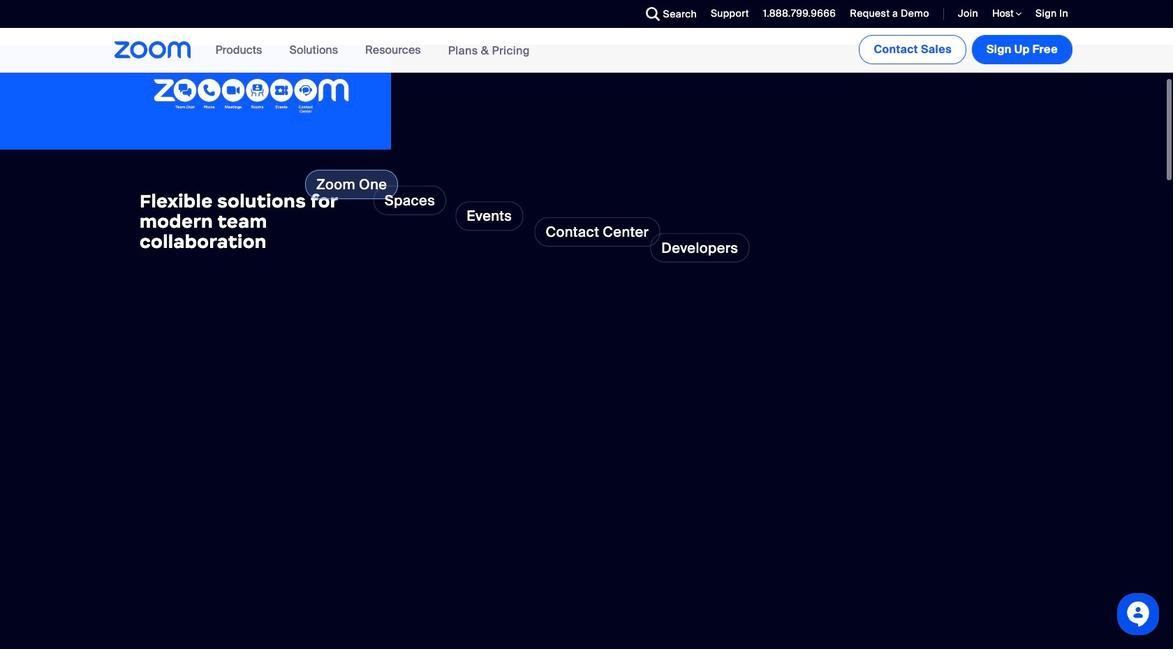 Task type: vqa. For each thing, say whether or not it's contained in the screenshot.
ITALIC "icon"
no



Task type: describe. For each thing, give the bounding box(es) containing it.
zoom contact center tab
[[438, 264, 564, 294]]

zoom unified communication platform image
[[154, 79, 349, 115]]

zoom logo image
[[115, 41, 191, 59]]

zoom one tab
[[265, 197, 358, 226]]

zoom developers tab
[[526, 287, 625, 316]]

zoom spaces tab
[[317, 219, 389, 249]]



Task type: locate. For each thing, give the bounding box(es) containing it.
tab list
[[265, 197, 625, 316]]

zoom events tab
[[379, 242, 446, 271]]

product information navigation
[[205, 28, 541, 73]]

banner
[[98, 28, 1076, 73]]

meetings navigation
[[857, 28, 1076, 67]]



